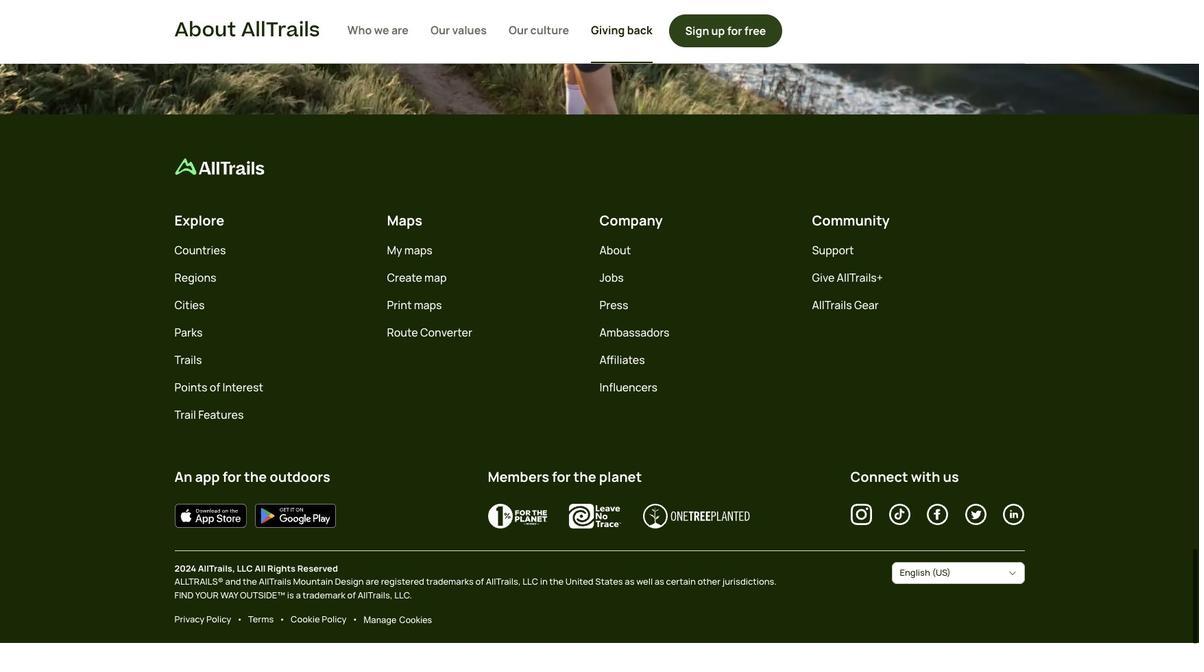 Task type: locate. For each thing, give the bounding box(es) containing it.
an
[[175, 470, 192, 488]]

of right trademarks
[[476, 578, 484, 590]]

route converter
[[387, 327, 472, 342]]

of down design
[[347, 591, 356, 603]]

up
[[711, 25, 725, 40]]

free
[[745, 25, 766, 40]]

jobs link
[[600, 272, 624, 287]]

design
[[335, 578, 364, 590]]

0 horizontal spatial as
[[625, 578, 635, 590]]

app store - trail guides & maps for hiking, camping, and running | alltrails image
[[175, 506, 247, 530]]

0 horizontal spatial policy
[[206, 615, 231, 628]]

• right terms
[[279, 615, 285, 628]]

the right and
[[243, 578, 257, 590]]

trails
[[175, 354, 202, 370]]

as
[[625, 578, 635, 590], [655, 578, 664, 590]]

press
[[600, 300, 628, 315]]

registered
[[381, 578, 424, 590]]

alltrails, left in
[[486, 578, 521, 590]]

we
[[374, 24, 389, 39]]

mountain
[[293, 578, 333, 590]]

about for about link on the top
[[600, 245, 631, 260]]

2 horizontal spatial for
[[727, 25, 742, 40]]

1 horizontal spatial •
[[279, 615, 285, 628]]

company
[[600, 213, 663, 232]]

1 vertical spatial about
[[600, 245, 631, 260]]

2 vertical spatial of
[[347, 591, 356, 603]]

google play - trail guides & maps for hiking, camping, and running | alltrails image
[[255, 506, 336, 530]]

about alltrails
[[175, 18, 320, 47]]

0 horizontal spatial for
[[223, 470, 241, 488]]

our for our culture
[[509, 24, 528, 39]]

twitter image
[[965, 506, 986, 528]]

alltrails, up "manage"
[[358, 591, 393, 603]]

for inside button
[[727, 25, 742, 40]]

alltrails+
[[837, 272, 883, 287]]

parks link
[[175, 327, 203, 342]]

• left terms
[[237, 615, 243, 628]]

llc left all in the bottom left of the page
[[237, 564, 253, 577]]

linkedin image
[[1003, 506, 1025, 528]]

0 vertical spatial about
[[175, 18, 236, 47]]

0 vertical spatial of
[[210, 382, 220, 397]]

print maps
[[387, 300, 442, 315]]

our culture
[[509, 24, 569, 39]]

maps right my on the top of the page
[[404, 245, 432, 260]]

for for app
[[223, 470, 241, 488]]

who
[[348, 24, 372, 39]]

for right up on the right top
[[727, 25, 742, 40]]

support
[[812, 245, 854, 260]]

all
[[255, 564, 266, 577]]

2 our from the left
[[509, 24, 528, 39]]

alltrails,
[[198, 564, 235, 577], [486, 578, 521, 590], [358, 591, 393, 603]]

maps
[[387, 213, 422, 232]]

2 vertical spatial alltrails
[[259, 578, 291, 590]]

2 horizontal spatial of
[[476, 578, 484, 590]]

2 horizontal spatial •
[[352, 615, 358, 628]]

instagram image
[[851, 506, 873, 528]]

the right in
[[549, 578, 564, 590]]

as right well
[[655, 578, 664, 590]]

1 vertical spatial alltrails
[[812, 300, 852, 315]]

of right points
[[210, 382, 220, 397]]

policy down way
[[206, 615, 231, 628]]

our for our values
[[431, 24, 450, 39]]

1 horizontal spatial of
[[347, 591, 356, 603]]

tab list
[[348, 0, 652, 65]]

0 horizontal spatial alltrails,
[[198, 564, 235, 577]]

1 vertical spatial are
[[366, 578, 379, 590]]

about
[[175, 18, 236, 47], [600, 245, 631, 260]]

1 vertical spatial maps
[[414, 300, 442, 315]]

outside™
[[240, 591, 285, 603]]

united
[[566, 578, 594, 590]]

culture
[[530, 24, 569, 39]]

who we are
[[348, 24, 409, 39]]

0 vertical spatial maps
[[404, 245, 432, 260]]

dialog
[[0, 0, 1199, 645]]

1 horizontal spatial alltrails,
[[358, 591, 393, 603]]

2 • from the left
[[279, 615, 285, 628]]

regions
[[175, 272, 216, 287]]

countries
[[175, 245, 226, 260]]

alltrails®
[[175, 578, 224, 590]]

terms
[[248, 615, 274, 628]]

our
[[431, 24, 450, 39], [509, 24, 528, 39]]

my
[[387, 245, 402, 260]]

1 as from the left
[[625, 578, 635, 590]]

2 horizontal spatial alltrails,
[[486, 578, 521, 590]]

our culture button
[[509, 0, 569, 65]]

for right app
[[223, 470, 241, 488]]

features
[[198, 409, 244, 424]]

1 vertical spatial llc
[[523, 578, 538, 590]]

1 our from the left
[[431, 24, 450, 39]]

and
[[225, 578, 241, 590]]

2 policy from the left
[[322, 615, 347, 628]]

map
[[424, 272, 447, 287]]

maps for my maps
[[404, 245, 432, 260]]

explore link
[[175, 213, 224, 232]]

0 horizontal spatial are
[[366, 578, 379, 590]]

community link
[[812, 213, 890, 232]]

0 horizontal spatial about
[[175, 18, 236, 47]]

1 horizontal spatial about
[[600, 245, 631, 260]]

policy down "trademark"
[[322, 615, 347, 628]]

way
[[220, 591, 238, 603]]

find
[[175, 591, 194, 603]]

one tree planted image
[[643, 506, 750, 531]]

create map link
[[387, 272, 447, 287]]

as left well
[[625, 578, 635, 590]]

1 horizontal spatial are
[[391, 24, 409, 39]]

tiktok image
[[889, 506, 910, 528]]

maps up route converter
[[414, 300, 442, 315]]

trail
[[175, 409, 196, 424]]

our left values
[[431, 24, 450, 39]]

rights
[[267, 564, 296, 577]]

our left culture
[[509, 24, 528, 39]]

0 vertical spatial are
[[391, 24, 409, 39]]

• left "manage"
[[352, 615, 358, 628]]

privacy policy • terms • cookie policy • manage cookies
[[175, 615, 432, 628]]

of
[[210, 382, 220, 397], [476, 578, 484, 590], [347, 591, 356, 603]]

for right members
[[552, 470, 571, 488]]

2 as from the left
[[655, 578, 664, 590]]

company link
[[600, 213, 663, 232]]

1 horizontal spatial as
[[655, 578, 664, 590]]

3 • from the left
[[352, 615, 358, 628]]

policy
[[206, 615, 231, 628], [322, 615, 347, 628]]

alltrails, up and
[[198, 564, 235, 577]]

•
[[237, 615, 243, 628], [279, 615, 285, 628], [352, 615, 358, 628]]

tab list containing who we are
[[348, 0, 652, 65]]

points of interest link
[[175, 382, 263, 397]]

0 vertical spatial alltrails,
[[198, 564, 235, 577]]

alltrails inside "2024 alltrails, llc all rights reserved alltrails® and the alltrails mountain design are registered trademarks of alltrails, llc in the united states as well as certain other jurisdictions. find your way outside™ is a trademark of alltrails, llc."
[[259, 578, 291, 590]]

are inside "2024 alltrails, llc all rights reserved alltrails® and the alltrails mountain design are registered trademarks of alltrails, llc in the united states as well as certain other jurisdictions. find your way outside™ is a trademark of alltrails, llc."
[[366, 578, 379, 590]]

0 horizontal spatial •
[[237, 615, 243, 628]]

are right design
[[366, 578, 379, 590]]

print
[[387, 300, 412, 315]]

trademarks
[[426, 578, 474, 590]]

cities link
[[175, 300, 205, 315]]

1 horizontal spatial policy
[[322, 615, 347, 628]]

the
[[244, 470, 267, 488], [574, 470, 596, 488], [243, 578, 257, 590], [549, 578, 564, 590]]

2024
[[175, 564, 196, 577]]

back
[[627, 24, 652, 39]]

affiliates link
[[600, 354, 645, 370]]

1% for the planet image
[[488, 506, 547, 531]]

llc left in
[[523, 578, 538, 590]]

who we are button
[[348, 0, 409, 65]]

0 horizontal spatial our
[[431, 24, 450, 39]]

1 horizontal spatial our
[[509, 24, 528, 39]]

the left 'planet'
[[574, 470, 596, 488]]

are right we
[[391, 24, 409, 39]]

0 horizontal spatial llc
[[237, 564, 253, 577]]

giving back
[[591, 24, 652, 39]]



Task type: describe. For each thing, give the bounding box(es) containing it.
alltrails gear
[[812, 300, 879, 315]]

with
[[911, 470, 940, 488]]

facebook image
[[927, 506, 949, 528]]

leave no trace image
[[569, 506, 621, 531]]

regions link
[[175, 272, 216, 287]]

parks
[[175, 327, 203, 342]]

give
[[812, 272, 835, 287]]

ambassadors
[[600, 327, 670, 342]]

well
[[636, 578, 653, 590]]

giving back button
[[591, 0, 652, 65]]

influencers
[[600, 382, 658, 397]]

cookie
[[291, 615, 320, 628]]

maps link
[[387, 213, 422, 232]]

converter
[[420, 327, 472, 342]]

points of interest
[[175, 382, 263, 397]]

alltrails image
[[175, 160, 264, 177]]

cities
[[175, 300, 205, 315]]

cookie policy link
[[291, 615, 347, 629]]

0 vertical spatial alltrails
[[241, 18, 320, 47]]

values
[[452, 24, 487, 39]]

ambassadors link
[[600, 327, 670, 342]]

1 horizontal spatial for
[[552, 470, 571, 488]]

create map
[[387, 272, 447, 287]]

for for up
[[727, 25, 742, 40]]

explore
[[175, 213, 224, 232]]

print maps link
[[387, 300, 442, 315]]

sign up for free button
[[669, 16, 783, 49]]

create
[[387, 272, 422, 287]]

1 • from the left
[[237, 615, 243, 628]]

points
[[175, 382, 207, 397]]

states
[[595, 578, 623, 590]]

sign
[[685, 25, 709, 40]]

give alltrails+
[[812, 272, 883, 287]]

my maps link
[[387, 245, 432, 260]]

maps for print maps
[[414, 300, 442, 315]]

press link
[[600, 300, 628, 315]]

cookies
[[399, 617, 432, 627]]

is
[[287, 591, 294, 603]]

community
[[812, 213, 890, 232]]

connect with us
[[851, 470, 959, 488]]

route
[[387, 327, 418, 342]]

members
[[488, 470, 549, 488]]

app
[[195, 470, 220, 488]]

in
[[540, 578, 548, 590]]

0 vertical spatial llc
[[237, 564, 253, 577]]

members for the planet
[[488, 470, 642, 488]]

support link
[[812, 245, 854, 260]]

about link
[[600, 245, 631, 260]]

manage
[[364, 617, 397, 627]]

1 vertical spatial of
[[476, 578, 484, 590]]

other
[[698, 578, 721, 590]]

a
[[296, 591, 301, 603]]

1 horizontal spatial llc
[[523, 578, 538, 590]]

trails link
[[175, 354, 202, 370]]

about for about alltrails
[[175, 18, 236, 47]]

terms link
[[248, 615, 274, 629]]

certain
[[666, 578, 696, 590]]

the left outdoors
[[244, 470, 267, 488]]

giving
[[591, 24, 625, 39]]

planet
[[599, 470, 642, 488]]

our values
[[431, 24, 487, 39]]

route converter link
[[387, 327, 472, 342]]

alltrails gear link
[[812, 300, 879, 315]]

influencers link
[[600, 382, 658, 397]]

trail features link
[[175, 409, 244, 424]]

jurisdictions.
[[723, 578, 777, 590]]

runner running in the distance image
[[0, 0, 1199, 117]]

connect
[[851, 470, 908, 488]]

countries link
[[175, 245, 226, 260]]

trademark
[[303, 591, 346, 603]]

jobs
[[600, 272, 624, 287]]

our values button
[[431, 0, 487, 65]]

trail features
[[175, 409, 244, 424]]

2 vertical spatial alltrails,
[[358, 591, 393, 603]]

0 horizontal spatial of
[[210, 382, 220, 397]]

cookie consent banner dialog
[[16, 580, 1183, 629]]

privacy
[[175, 615, 205, 628]]

interest
[[222, 382, 263, 397]]

manage cookies button
[[364, 615, 432, 629]]

gear
[[854, 300, 879, 315]]

reserved
[[297, 564, 338, 577]]

an app for the outdoors
[[175, 470, 330, 488]]

us
[[943, 470, 959, 488]]

privacy policy link
[[175, 615, 231, 629]]

my maps
[[387, 245, 432, 260]]

2024 alltrails, llc all rights reserved alltrails® and the alltrails mountain design are registered trademarks of alltrails, llc in the united states as well as certain other jurisdictions. find your way outside™ is a trademark of alltrails, llc.
[[175, 564, 777, 603]]

affiliates
[[600, 354, 645, 370]]

1 policy from the left
[[206, 615, 231, 628]]

sign up for free
[[685, 25, 766, 40]]

are inside button
[[391, 24, 409, 39]]

1 vertical spatial alltrails,
[[486, 578, 521, 590]]

your
[[195, 591, 219, 603]]



Task type: vqa. For each thing, say whether or not it's contained in the screenshot.
DIFFICULTY
no



